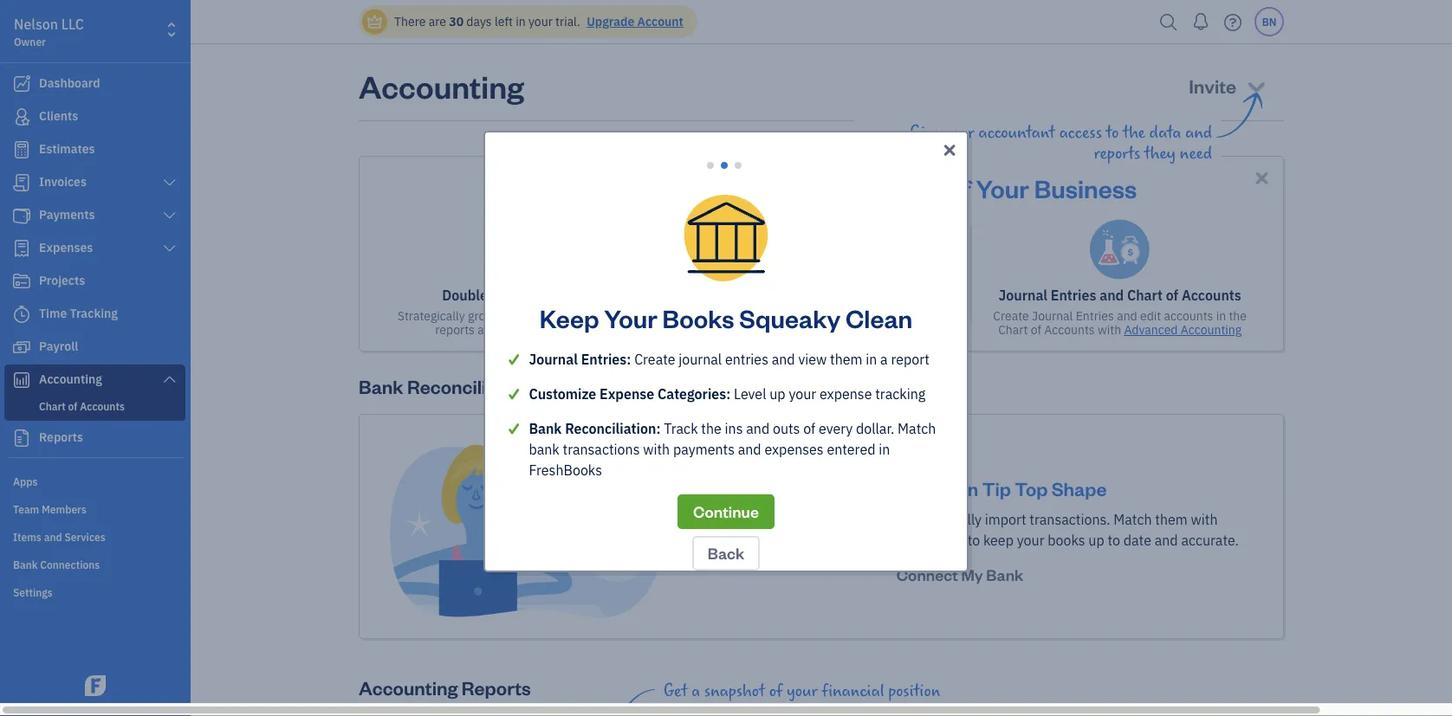 Task type: locate. For each thing, give the bounding box(es) containing it.
1 learn more from the left
[[549, 322, 610, 338]]

0 vertical spatial chart
[[1127, 286, 1163, 305]]

1 horizontal spatial keep
[[813, 476, 858, 501]]

1 horizontal spatial transactions
[[768, 308, 835, 324]]

0 vertical spatial books
[[908, 308, 941, 324]]

reconciliation
[[794, 286, 885, 305], [407, 374, 530, 399]]

entries up create journal entries and edit accounts in the chart of accounts with
[[1051, 286, 1096, 305]]

the
[[824, 172, 862, 204], [1229, 308, 1247, 324], [701, 420, 722, 438]]

back
[[708, 543, 744, 564]]

match inside "connect your bank account to automatically import transactions. match them with income and expenses tracked in freshbooks to keep your books up to date and accurate."
[[1114, 511, 1152, 529]]

0 horizontal spatial learn
[[549, 322, 580, 338]]

bank right my
[[986, 565, 1023, 585]]

connect left my
[[896, 565, 958, 585]]

match inside track the ins and outs of every dollar. match bank transactions with payments and expenses entered in freshbooks
[[898, 420, 936, 438]]

accounts
[[1182, 286, 1241, 305], [1044, 322, 1095, 338]]

match up "date" on the right
[[1114, 511, 1152, 529]]

0 vertical spatial get
[[506, 172, 548, 204]]

keep for keep your books in tip top shape
[[813, 476, 858, 501]]

your up report
[[881, 308, 905, 324]]

upgrade
[[587, 13, 634, 29]]

books inside "connect your bank account to automatically import transactions. match them with income and expenses tracked in freshbooks to keep your books up to date and accurate."
[[1048, 532, 1085, 550]]

journal inside keep your books squeaky clean dialog
[[529, 350, 578, 369]]

expenses inside "connect your bank account to automatically import transactions. match them with income and expenses tracked in freshbooks to keep your books up to date and accurate."
[[764, 532, 823, 550]]

bank down customize
[[529, 420, 562, 438]]

0 vertical spatial check image
[[506, 384, 529, 405]]

entries down journal entries and chart of accounts
[[1076, 308, 1114, 324]]

up
[[770, 385, 786, 403], [1088, 532, 1104, 550]]

books up journal
[[662, 302, 734, 334]]

0 horizontal spatial a
[[691, 682, 700, 701]]

1 vertical spatial them
[[1155, 511, 1188, 529]]

1 horizontal spatial learn
[[833, 322, 863, 338]]

1 horizontal spatial books
[[1048, 532, 1085, 550]]

in
[[516, 13, 526, 29], [1216, 308, 1226, 324], [866, 350, 877, 369], [879, 441, 890, 459], [963, 476, 978, 501], [876, 532, 888, 550]]

strategically grow your business with valuable reports and insights.
[[397, 308, 648, 338]]

chart image
[[11, 372, 32, 389]]

1 vertical spatial keep
[[983, 532, 1014, 550]]

shape
[[1052, 476, 1107, 501]]

advanced accounting
[[1124, 322, 1242, 338]]

0 horizontal spatial the
[[701, 420, 722, 438]]

1 horizontal spatial close image
[[1252, 168, 1272, 188]]

1 check image from the top
[[506, 384, 529, 405]]

1 vertical spatial up
[[1088, 532, 1104, 550]]

0 vertical spatial expenses
[[765, 441, 824, 459]]

back button
[[692, 536, 760, 571]]

accurate.
[[1181, 532, 1239, 550]]

of inside create journal entries and edit accounts in the chart of accounts with
[[1031, 322, 1041, 338]]

learn right insights.
[[549, 322, 580, 338]]

nelson llc owner
[[14, 15, 84, 49]]

report
[[891, 350, 929, 369]]

books inside dialog
[[662, 302, 734, 334]]

keep up account
[[813, 476, 858, 501]]

0 vertical spatial them
[[830, 350, 862, 369]]

bank up entries
[[738, 308, 765, 324]]

and right "date" on the right
[[1155, 532, 1178, 550]]

money image
[[11, 339, 32, 356]]

with left valuable
[[576, 308, 599, 324]]

search image
[[1155, 9, 1183, 35]]

expenses left tracked
[[764, 532, 823, 550]]

bank reconciliation up match bank transactions to keep your books squeaky clean.
[[758, 286, 885, 305]]

close image
[[941, 139, 959, 160], [1252, 168, 1272, 188]]

keep right clean.
[[852, 308, 878, 324]]

0 horizontal spatial books
[[908, 308, 941, 324]]

your inside 'strategically grow your business with valuable reports and insights.'
[[498, 308, 522, 324]]

dashboard image
[[11, 75, 32, 93]]

my
[[961, 565, 983, 585]]

entries inside create journal entries and edit accounts in the chart of accounts with
[[1076, 308, 1114, 324]]

1 vertical spatial the
[[1229, 308, 1247, 324]]

0 vertical spatial up
[[770, 385, 786, 403]]

expense
[[820, 385, 872, 403]]

1 horizontal spatial up
[[1088, 532, 1104, 550]]

your left trial.
[[528, 13, 553, 29]]

keep
[[852, 308, 878, 324], [983, 532, 1014, 550]]

1 horizontal spatial learn more
[[833, 322, 894, 338]]

and
[[1100, 286, 1124, 305], [1117, 308, 1137, 324], [478, 322, 498, 338], [772, 350, 795, 369], [746, 420, 770, 438], [738, 441, 761, 459], [737, 532, 760, 550], [1155, 532, 1178, 550]]

tip
[[982, 476, 1011, 501]]

learn right clean.
[[833, 322, 863, 338]]

1 vertical spatial entries
[[1076, 308, 1114, 324]]

2 vertical spatial chevron large down image
[[162, 373, 178, 386]]

0 horizontal spatial accounts
[[1044, 322, 1095, 338]]

1 vertical spatial accounts
[[1044, 322, 1095, 338]]

0 horizontal spatial get
[[506, 172, 548, 204]]

track the ins and outs of every dollar. match bank transactions with payments and expenses entered in freshbooks
[[529, 420, 936, 480]]

1 horizontal spatial books
[[905, 476, 959, 501]]

books up report
[[908, 308, 941, 324]]

apps image
[[13, 474, 185, 488]]

your inside dialog
[[604, 302, 657, 334]]

items and services image
[[13, 529, 185, 543]]

a left snapshot
[[691, 682, 700, 701]]

connect your bank account to automatically import transactions. match them with income and expenses tracked in freshbooks to keep your books up to date and accurate.
[[688, 511, 1239, 550]]

2 vertical spatial bank
[[795, 511, 825, 529]]

2 vertical spatial the
[[701, 420, 722, 438]]

bank reconciliation
[[758, 286, 885, 305], [359, 374, 530, 399]]

journal
[[679, 350, 722, 369]]

and down journal entries and chart of accounts
[[1117, 308, 1137, 324]]

the up payments
[[701, 420, 722, 438]]

0 horizontal spatial more
[[583, 322, 610, 338]]

connect inside button
[[896, 565, 958, 585]]

0 vertical spatial chevron large down image
[[162, 176, 178, 190]]

bank
[[758, 286, 791, 305], [359, 374, 403, 399], [529, 420, 562, 438], [986, 565, 1023, 585]]

the right accounts
[[1229, 308, 1247, 324]]

1 horizontal spatial connect
[[896, 565, 958, 585]]

accounts down journal entries and chart of accounts
[[1044, 322, 1095, 338]]

crown image
[[366, 13, 384, 31]]

1 vertical spatial your
[[604, 302, 657, 334]]

reconciliation up match bank transactions to keep your books squeaky clean.
[[794, 286, 885, 305]]

bank inside "connect your bank account to automatically import transactions. match them with income and expenses tracked in freshbooks to keep your books up to date and accurate."
[[795, 511, 825, 529]]

owner
[[14, 35, 46, 49]]

0 horizontal spatial your
[[604, 302, 657, 334]]

bank inside button
[[986, 565, 1023, 585]]

expense image
[[11, 240, 32, 257]]

create
[[993, 308, 1029, 324], [634, 350, 675, 369]]

bank
[[738, 308, 765, 324], [529, 441, 559, 459], [795, 511, 825, 529]]

match up the journal entries: create journal entries and view them in a report
[[702, 308, 735, 324]]

1 vertical spatial expenses
[[764, 532, 823, 550]]

connect for your
[[709, 511, 761, 529]]

keep up the entries:
[[540, 302, 599, 334]]

your left financial
[[787, 682, 818, 701]]

up right level
[[770, 385, 786, 403]]

transactions down bank reconciliation:
[[563, 441, 640, 459]]

1 horizontal spatial a
[[880, 350, 888, 369]]

1 learn from the left
[[549, 322, 580, 338]]

0 vertical spatial accounts
[[1182, 286, 1241, 305]]

learn for reconciliation
[[833, 322, 863, 338]]

squeaky
[[749, 322, 794, 338]]

in right tracked
[[876, 532, 888, 550]]

chevron large down image for invoice icon
[[162, 176, 178, 190]]

keep inside "connect your bank account to automatically import transactions. match them with income and expenses tracked in freshbooks to keep your books up to date and accurate."
[[983, 532, 1014, 550]]

0 vertical spatial transactions
[[768, 308, 835, 324]]

more for bank reconciliation
[[866, 322, 894, 338]]

a inside dialog
[[880, 350, 888, 369]]

2 vertical spatial your
[[862, 476, 902, 501]]

get
[[506, 172, 548, 204], [664, 682, 687, 701]]

journal for journal entries and chart of accounts
[[999, 286, 1048, 305]]

learn more right clean.
[[833, 322, 894, 338]]

journal
[[999, 286, 1048, 305], [1032, 308, 1073, 324], [529, 350, 578, 369]]

0 vertical spatial journal
[[999, 286, 1048, 305]]

bank inside track the ins and outs of every dollar. match bank transactions with payments and expenses entered in freshbooks
[[529, 441, 559, 459]]

of inside track the ins and outs of every dollar. match bank transactions with payments and expenses entered in freshbooks
[[803, 420, 815, 438]]

llc
[[61, 15, 84, 33]]

your for keep your books in tip top shape
[[862, 476, 902, 501]]

0 vertical spatial reconciliation
[[794, 286, 885, 305]]

them right the view
[[830, 350, 862, 369]]

1 vertical spatial books
[[1048, 532, 1085, 550]]

check image down customize
[[506, 418, 529, 439]]

get left snapshot
[[664, 682, 687, 701]]

0 horizontal spatial bank
[[529, 441, 559, 459]]

entries
[[1051, 286, 1096, 305], [1076, 308, 1114, 324]]

to right clean.
[[838, 308, 849, 324]]

0 vertical spatial books
[[662, 302, 734, 334]]

reports
[[462, 675, 531, 700]]

continue
[[693, 502, 759, 522]]

a
[[880, 350, 888, 369], [691, 682, 700, 701]]

1 horizontal spatial match
[[898, 420, 936, 438]]

1 vertical spatial bank reconciliation
[[359, 374, 530, 399]]

your up account
[[862, 476, 902, 501]]

the inside track the ins and outs of every dollar. match bank transactions with payments and expenses entered in freshbooks
[[701, 420, 722, 438]]

bank connections image
[[13, 557, 185, 571]]

chevron large down image
[[162, 176, 178, 190], [162, 209, 178, 223], [162, 373, 178, 386]]

1 chevron large down image from the top
[[162, 176, 178, 190]]

bank down bank reconciliation:
[[529, 441, 559, 459]]

2 horizontal spatial match
[[1114, 511, 1152, 529]]

1 vertical spatial keep
[[813, 476, 858, 501]]

0 vertical spatial match
[[702, 308, 735, 324]]

connect for my
[[896, 565, 958, 585]]

freshbooks down bank reconciliation:
[[529, 461, 602, 480]]

your down the view
[[789, 385, 816, 403]]

grow
[[468, 308, 495, 324]]

the right into
[[824, 172, 862, 204]]

0 vertical spatial the
[[824, 172, 862, 204]]

expenses
[[765, 441, 824, 459], [764, 532, 823, 550]]

reconciliation:
[[565, 420, 661, 438]]

them up accurate.
[[1155, 511, 1188, 529]]

bank left account
[[795, 511, 825, 529]]

1 more from the left
[[583, 322, 610, 338]]

and right ins
[[746, 420, 770, 438]]

your up the entries:
[[604, 302, 657, 334]]

2 check image from the top
[[506, 418, 529, 439]]

1 horizontal spatial them
[[1155, 511, 1188, 529]]

your
[[528, 13, 553, 29], [498, 308, 522, 324], [881, 308, 905, 324], [789, 385, 816, 403], [764, 511, 792, 529], [1017, 532, 1044, 550], [787, 682, 818, 701]]

business
[[1034, 172, 1137, 204]]

keep inside keep your books squeaky clean dialog
[[540, 302, 599, 334]]

your left business at the right top of page
[[976, 172, 1029, 204]]

get direct line of sight into the health of your business
[[506, 172, 1137, 204]]

with down track
[[643, 441, 670, 459]]

0 vertical spatial bank reconciliation
[[758, 286, 885, 305]]

create inside create journal entries and edit accounts in the chart of accounts with
[[993, 308, 1029, 324]]

1 vertical spatial freshbooks
[[891, 532, 964, 550]]

0 horizontal spatial books
[[662, 302, 734, 334]]

0 horizontal spatial transactions
[[563, 441, 640, 459]]

team members image
[[13, 502, 185, 516]]

outs
[[773, 420, 800, 438]]

match
[[702, 308, 735, 324], [898, 420, 936, 438], [1114, 511, 1152, 529]]

transactions inside track the ins and outs of every dollar. match bank transactions with payments and expenses entered in freshbooks
[[563, 441, 640, 459]]

2 learn more from the left
[[833, 322, 894, 338]]

client image
[[11, 108, 32, 126]]

0 vertical spatial a
[[880, 350, 888, 369]]

with down journal entries and chart of accounts
[[1098, 322, 1121, 338]]

accounts up accounts
[[1182, 286, 1241, 305]]

more up report
[[866, 322, 894, 338]]

books inside match bank transactions to keep your books squeaky clean.
[[908, 308, 941, 324]]

1 vertical spatial match
[[898, 420, 936, 438]]

and inside 'strategically grow your business with valuable reports and insights.'
[[478, 322, 498, 338]]

of
[[683, 172, 706, 204], [948, 172, 971, 204], [1166, 286, 1178, 305], [1031, 322, 1041, 338], [803, 420, 815, 438], [769, 682, 783, 701]]

your down import at right bottom
[[1017, 532, 1044, 550]]

more up the entries:
[[583, 322, 610, 338]]

with
[[576, 308, 599, 324], [1098, 322, 1121, 338], [643, 441, 670, 459], [1191, 511, 1218, 529]]

2 chevron large down image from the top
[[162, 209, 178, 223]]

check image down check image
[[506, 384, 529, 405]]

0 vertical spatial entries
[[1051, 286, 1096, 305]]

and right reports
[[478, 322, 498, 338]]

1 vertical spatial chevron large down image
[[162, 209, 178, 223]]

0 horizontal spatial match
[[702, 308, 735, 324]]

reconciliation down check image
[[407, 374, 530, 399]]

to up my
[[967, 532, 980, 550]]

1 horizontal spatial keep
[[983, 532, 1014, 550]]

0 horizontal spatial up
[[770, 385, 786, 403]]

level
[[734, 385, 766, 403]]

your right continue
[[764, 511, 792, 529]]

books down transactions.
[[1048, 532, 1085, 550]]

1 horizontal spatial the
[[824, 172, 862, 204]]

get a snapshot of your financial position
[[664, 682, 940, 701]]

1 horizontal spatial freshbooks
[[891, 532, 964, 550]]

get left direct
[[506, 172, 548, 204]]

health
[[867, 172, 943, 204]]

keep
[[540, 302, 599, 334], [813, 476, 858, 501]]

journal entries and chart of accounts image
[[1090, 219, 1150, 280]]

1 vertical spatial connect
[[896, 565, 958, 585]]

freshbooks down automatically
[[891, 532, 964, 550]]

2 horizontal spatial the
[[1229, 308, 1247, 324]]

check image
[[506, 384, 529, 405], [506, 418, 529, 439]]

2 vertical spatial journal
[[529, 350, 578, 369]]

1 vertical spatial chart
[[998, 322, 1028, 338]]

1 horizontal spatial chart
[[1127, 286, 1163, 305]]

1 horizontal spatial more
[[866, 322, 894, 338]]

connect up income on the bottom of page
[[709, 511, 761, 529]]

0 vertical spatial keep
[[852, 308, 878, 324]]

0 vertical spatial bank
[[738, 308, 765, 324]]

more
[[583, 322, 610, 338], [866, 322, 894, 338]]

2 vertical spatial match
[[1114, 511, 1152, 529]]

a left report
[[880, 350, 888, 369]]

bank reconciliation down reports
[[359, 374, 530, 399]]

your
[[976, 172, 1029, 204], [604, 302, 657, 334], [862, 476, 902, 501]]

1 vertical spatial books
[[905, 476, 959, 501]]

books
[[908, 308, 941, 324], [1048, 532, 1085, 550]]

journal entries and chart of accounts
[[999, 286, 1241, 305]]

learn more
[[549, 322, 610, 338], [833, 322, 894, 338]]

invoice image
[[11, 174, 32, 191]]

in right left on the top of page
[[516, 13, 526, 29]]

1 horizontal spatial your
[[862, 476, 902, 501]]

keep inside match bank transactions to keep your books squeaky clean.
[[852, 308, 878, 324]]

keep down import at right bottom
[[983, 532, 1014, 550]]

up down transactions.
[[1088, 532, 1104, 550]]

0 horizontal spatial connect
[[709, 511, 761, 529]]

1 horizontal spatial bank
[[738, 308, 765, 324]]

0 horizontal spatial them
[[830, 350, 862, 369]]

match for and
[[898, 420, 936, 438]]

upgrade account link
[[583, 13, 683, 29]]

connect inside "connect your bank account to automatically import transactions. match them with income and expenses tracked in freshbooks to keep your books up to date and accurate."
[[709, 511, 761, 529]]

0 vertical spatial connect
[[709, 511, 761, 529]]

expenses down outs
[[765, 441, 824, 459]]

1 vertical spatial transactions
[[563, 441, 640, 459]]

main element
[[0, 0, 234, 704]]

connect
[[709, 511, 761, 529], [896, 565, 958, 585]]

2 learn from the left
[[833, 322, 863, 338]]

in right accounts
[[1216, 308, 1226, 324]]

books up automatically
[[905, 476, 959, 501]]

2 more from the left
[[866, 322, 894, 338]]

with inside "connect your bank account to automatically import transactions. match them with income and expenses tracked in freshbooks to keep your books up to date and accurate."
[[1191, 511, 1218, 529]]

transactions up the view
[[768, 308, 835, 324]]

in down dollar.
[[879, 441, 890, 459]]

journal inside create journal entries and edit accounts in the chart of accounts with
[[1032, 308, 1073, 324]]

2 horizontal spatial bank
[[795, 511, 825, 529]]

0 vertical spatial freshbooks
[[529, 461, 602, 480]]

your down entry
[[498, 308, 522, 324]]

1 vertical spatial reconciliation
[[407, 374, 530, 399]]

3 chevron large down image from the top
[[162, 373, 178, 386]]

0 vertical spatial create
[[993, 308, 1029, 324]]

chart inside create journal entries and edit accounts in the chart of accounts with
[[998, 322, 1028, 338]]

financial
[[822, 682, 884, 701]]

match down tracking
[[898, 420, 936, 438]]

0 horizontal spatial freshbooks
[[529, 461, 602, 480]]

0 vertical spatial your
[[976, 172, 1029, 204]]

tracked
[[826, 532, 873, 550]]

0 horizontal spatial keep
[[852, 308, 878, 324]]

1 horizontal spatial get
[[664, 682, 687, 701]]

1 horizontal spatial create
[[993, 308, 1029, 324]]

1 vertical spatial get
[[664, 682, 687, 701]]

learn more up the entries:
[[549, 322, 610, 338]]

with up accurate.
[[1191, 511, 1218, 529]]



Task type: vqa. For each thing, say whether or not it's contained in the screenshot.
Company
no



Task type: describe. For each thing, give the bounding box(es) containing it.
line
[[629, 172, 678, 204]]

in left tip in the bottom right of the page
[[963, 476, 978, 501]]

estimate image
[[11, 141, 32, 159]]

1 horizontal spatial bank reconciliation
[[758, 286, 885, 305]]

expense
[[600, 385, 654, 403]]

clean.
[[797, 322, 830, 338]]

freshbooks inside track the ins and outs of every dollar. match bank transactions with payments and expenses entered in freshbooks
[[529, 461, 602, 480]]

more for double-entry accounting
[[583, 322, 610, 338]]

sight
[[711, 172, 770, 204]]

expenses inside track the ins and outs of every dollar. match bank transactions with payments and expenses entered in freshbooks
[[765, 441, 824, 459]]

insights.
[[501, 322, 546, 338]]

bank reconciliation:
[[529, 420, 661, 438]]

freshbooks image
[[81, 676, 109, 697]]

match inside match bank transactions to keep your books squeaky clean.
[[702, 308, 735, 324]]

keep your books in tip top shape
[[813, 476, 1107, 501]]

categories:
[[658, 385, 731, 403]]

up inside keep your books squeaky clean dialog
[[770, 385, 786, 403]]

are
[[429, 13, 446, 29]]

payment image
[[11, 207, 32, 224]]

bank inside keep your books squeaky clean dialog
[[529, 420, 562, 438]]

entry
[[493, 286, 528, 305]]

books for squeaky
[[662, 302, 734, 334]]

and left the view
[[772, 350, 795, 369]]

0 horizontal spatial close image
[[941, 139, 959, 160]]

trial.
[[555, 13, 580, 29]]

direct
[[553, 172, 624, 204]]

reports
[[435, 322, 475, 338]]

connect my bank
[[896, 565, 1023, 585]]

tracking
[[875, 385, 926, 403]]

advanced
[[1124, 322, 1178, 338]]

account
[[637, 13, 683, 29]]

continue button
[[678, 495, 775, 529]]

edit
[[1140, 308, 1161, 324]]

in left report
[[866, 350, 877, 369]]

1 horizontal spatial accounts
[[1182, 286, 1241, 305]]

1 vertical spatial a
[[691, 682, 700, 701]]

settings image
[[13, 585, 185, 599]]

bank inside match bank transactions to keep your books squeaky clean.
[[738, 308, 765, 324]]

ins
[[725, 420, 743, 438]]

1 horizontal spatial reconciliation
[[794, 286, 885, 305]]

account
[[829, 511, 878, 529]]

freshbooks inside "connect your bank account to automatically import transactions. match them with income and expenses tracked in freshbooks to keep your books up to date and accurate."
[[891, 532, 964, 550]]

snapshot
[[704, 682, 765, 701]]

there
[[394, 13, 426, 29]]

with inside 'strategically grow your business with valuable reports and insights.'
[[576, 308, 599, 324]]

left
[[495, 13, 513, 29]]

2 horizontal spatial your
[[976, 172, 1029, 204]]

double-
[[442, 286, 493, 305]]

match for account
[[1114, 511, 1152, 529]]

to inside match bank transactions to keep your books squeaky clean.
[[838, 308, 849, 324]]

to left "date" on the right
[[1108, 532, 1120, 550]]

business
[[525, 308, 573, 324]]

track
[[664, 420, 698, 438]]

bank up squeaky at the top right of the page
[[758, 286, 791, 305]]

to right account
[[882, 511, 894, 529]]

days
[[466, 13, 492, 29]]

bank down 'strategically'
[[359, 374, 403, 399]]

chevron large down image for chart icon
[[162, 373, 178, 386]]

your for keep your books squeaky clean
[[604, 302, 657, 334]]

journal for journal entries: create journal entries and view them in a report
[[529, 350, 578, 369]]

go to help image
[[1219, 9, 1247, 35]]

and down continue button
[[737, 532, 760, 550]]

accounts inside create journal entries and edit accounts in the chart of accounts with
[[1044, 322, 1095, 338]]

in inside track the ins and outs of every dollar. match bank transactions with payments and expenses entered in freshbooks
[[879, 441, 890, 459]]

in inside "connect your bank account to automatically import transactions. match them with income and expenses tracked in freshbooks to keep your books up to date and accurate."
[[876, 532, 888, 550]]

30
[[449, 13, 464, 29]]

and up create journal entries and edit accounts in the chart of accounts with
[[1100, 286, 1124, 305]]

entries
[[725, 350, 768, 369]]

with inside create journal entries and edit accounts in the chart of accounts with
[[1098, 322, 1121, 338]]

learn for entry
[[549, 322, 580, 338]]

import
[[985, 511, 1026, 529]]

project image
[[11, 273, 32, 290]]

match bank transactions to keep your books squeaky clean.
[[702, 308, 941, 338]]

there are 30 days left in your trial. upgrade account
[[394, 13, 683, 29]]

them inside "connect your bank account to automatically import transactions. match them with income and expenses tracked in freshbooks to keep your books up to date and accurate."
[[1155, 511, 1188, 529]]

every
[[819, 420, 853, 438]]

0 horizontal spatial reconciliation
[[407, 374, 530, 399]]

double-entry accounting image
[[492, 219, 553, 280]]

create journal entries and edit accounts in the chart of accounts with
[[993, 308, 1247, 338]]

date
[[1124, 532, 1151, 550]]

entered
[[827, 441, 875, 459]]

timer image
[[11, 306, 32, 323]]

check image for bank reconciliation:
[[506, 418, 529, 439]]

keep your books squeaky clean dialog
[[0, 110, 1452, 593]]

view
[[798, 350, 827, 369]]

accounts
[[1164, 308, 1213, 324]]

position
[[888, 682, 940, 701]]

and down ins
[[738, 441, 761, 459]]

check image for customize expense categories:
[[506, 384, 529, 405]]

connect my bank button
[[881, 558, 1039, 593]]

report image
[[11, 430, 32, 447]]

your inside dialog
[[789, 385, 816, 403]]

journal entries: create journal entries and view them in a report
[[529, 350, 929, 369]]

books for in
[[905, 476, 959, 501]]

0 horizontal spatial bank reconciliation
[[359, 374, 530, 399]]

get for get a snapshot of your financial position
[[664, 682, 687, 701]]

squeaky
[[739, 302, 841, 334]]

accounting reports
[[359, 675, 531, 700]]

chevron large down image for payment icon
[[162, 209, 178, 223]]

strategically
[[397, 308, 465, 324]]

dollar.
[[856, 420, 894, 438]]

learn more for bank reconciliation
[[833, 322, 894, 338]]

keep for keep your books squeaky clean
[[540, 302, 599, 334]]

the inside create journal entries and edit accounts in the chart of accounts with
[[1229, 308, 1247, 324]]

nelson
[[14, 15, 58, 33]]

check image
[[506, 349, 529, 370]]

learn more for double-entry accounting
[[549, 322, 610, 338]]

chevron large down image
[[162, 242, 178, 256]]

get for get direct line of sight into the health of your business
[[506, 172, 548, 204]]

transactions inside match bank transactions to keep your books squeaky clean.
[[768, 308, 835, 324]]

customize
[[529, 385, 596, 403]]

payments
[[673, 441, 735, 459]]

transactions.
[[1030, 511, 1110, 529]]

your inside match bank transactions to keep your books squeaky clean.
[[881, 308, 905, 324]]

with inside track the ins and outs of every dollar. match bank transactions with payments and expenses entered in freshbooks
[[643, 441, 670, 459]]

create inside keep your books squeaky clean dialog
[[634, 350, 675, 369]]

income
[[688, 532, 734, 550]]

1 vertical spatial close image
[[1252, 168, 1272, 188]]

connect your bank account to begin matching your bank transactions image
[[387, 443, 665, 620]]

top
[[1015, 476, 1048, 501]]

them inside keep your books squeaky clean dialog
[[830, 350, 862, 369]]

in inside create journal entries and edit accounts in the chart of accounts with
[[1216, 308, 1226, 324]]

entries:
[[581, 350, 631, 369]]

into
[[775, 172, 819, 204]]

valuable
[[602, 308, 648, 324]]

automatically
[[897, 511, 982, 529]]

customize expense categories: level up your expense tracking
[[529, 385, 926, 403]]

keep your books squeaky clean
[[540, 302, 913, 334]]

up inside "connect your bank account to automatically import transactions. match them with income and expenses tracked in freshbooks to keep your books up to date and accurate."
[[1088, 532, 1104, 550]]

and inside create journal entries and edit accounts in the chart of accounts with
[[1117, 308, 1137, 324]]

clean
[[846, 302, 913, 334]]

double-entry accounting
[[442, 286, 603, 305]]



